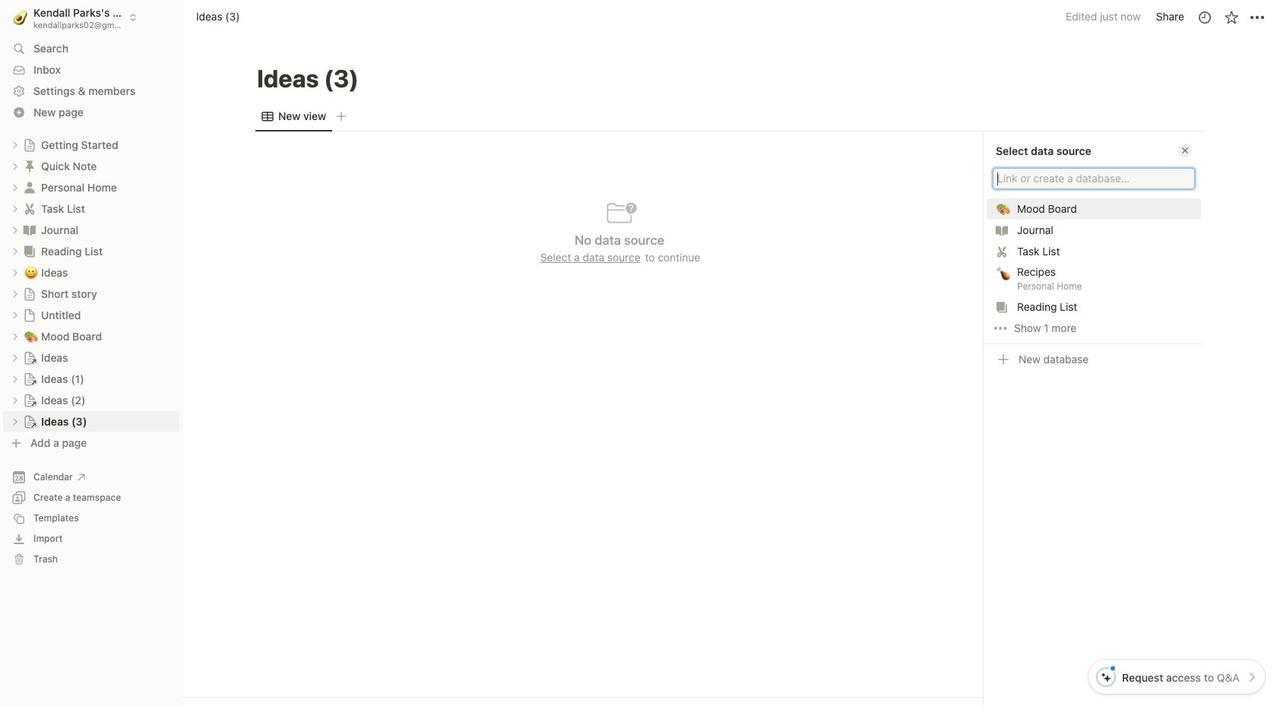 Task type: locate. For each thing, give the bounding box(es) containing it.
4 open image from the top
[[11, 417, 20, 426]]

10 open image from the top
[[11, 396, 20, 405]]

5 open image from the top
[[11, 247, 20, 256]]

change page icon image
[[23, 138, 36, 152], [22, 159, 37, 174], [22, 180, 37, 195], [22, 201, 37, 216], [22, 222, 37, 238], [22, 244, 37, 259], [23, 287, 36, 301], [23, 308, 36, 322], [23, 351, 36, 365], [23, 372, 36, 386], [23, 393, 36, 407], [23, 415, 36, 428]]

favorite image
[[1224, 10, 1239, 25]]

1 open image from the top
[[11, 140, 20, 149]]

tab list
[[255, 101, 1204, 132]]

3 open image from the top
[[11, 183, 20, 192]]

😀 image
[[24, 263, 38, 281]]

6 open image from the top
[[11, 268, 20, 277]]

tab
[[255, 106, 332, 127]]

2 open image from the top
[[11, 162, 20, 171]]

open image
[[11, 204, 20, 213], [11, 289, 20, 298], [11, 374, 20, 384], [11, 417, 20, 426]]

open image
[[11, 140, 20, 149], [11, 162, 20, 171], [11, 183, 20, 192], [11, 225, 20, 235], [11, 247, 20, 256], [11, 268, 20, 277], [11, 311, 20, 320], [11, 332, 20, 341], [11, 353, 20, 362], [11, 396, 20, 405]]

🥑 image
[[13, 8, 28, 27]]

🎨 image
[[24, 327, 38, 345]]

Link or create a database… text field
[[997, 171, 1191, 187]]



Task type: describe. For each thing, give the bounding box(es) containing it.
4 open image from the top
[[11, 225, 20, 235]]

🎨 image
[[997, 200, 1010, 218]]

1 open image from the top
[[11, 204, 20, 213]]

9 open image from the top
[[11, 353, 20, 362]]

2 open image from the top
[[11, 289, 20, 298]]

updates image
[[1197, 10, 1212, 25]]

🍗 image
[[997, 265, 1010, 282]]

7 open image from the top
[[11, 311, 20, 320]]

8 open image from the top
[[11, 332, 20, 341]]

3 open image from the top
[[11, 374, 20, 384]]



Task type: vqa. For each thing, say whether or not it's contained in the screenshot.
Favorited image
no



